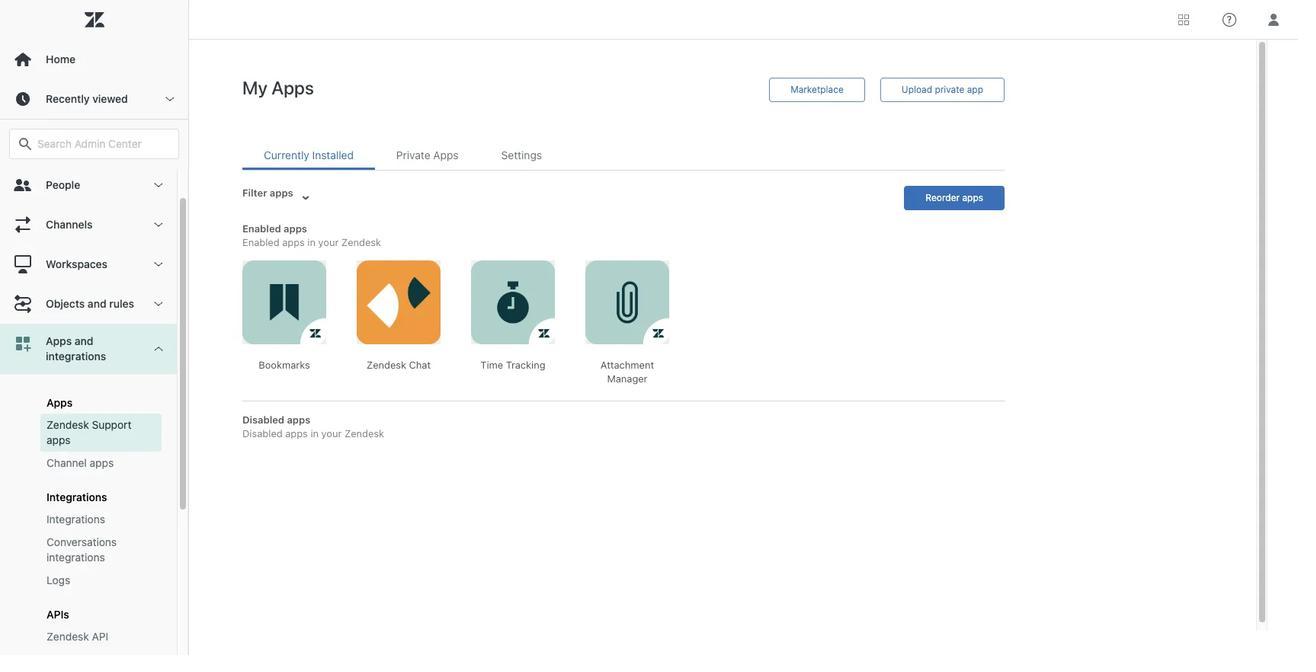 Task type: vqa. For each thing, say whether or not it's contained in the screenshot.
Logs element
yes



Task type: locate. For each thing, give the bounding box(es) containing it.
integrations element up integrations link
[[47, 491, 107, 504]]

objects and rules button
[[0, 284, 177, 324]]

integrations element up conversations
[[47, 513, 105, 528]]

integrations down conversations
[[47, 551, 105, 564]]

tree item
[[0, 324, 177, 656]]

support
[[92, 419, 132, 432]]

conversations integrations link
[[40, 532, 162, 570]]

apps and integrations
[[46, 335, 106, 363]]

1 zendesk from the top
[[47, 419, 89, 432]]

user menu image
[[1265, 10, 1284, 29]]

conversations
[[47, 536, 117, 549]]

apps inside apps and integrations
[[46, 335, 72, 348]]

apps down objects
[[46, 335, 72, 348]]

zendesk products image
[[1179, 14, 1190, 25]]

1 vertical spatial integrations
[[47, 551, 105, 564]]

1 vertical spatial integrations
[[47, 513, 105, 526]]

2 zendesk from the top
[[47, 631, 89, 644]]

1 vertical spatial integrations element
[[47, 513, 105, 528]]

home button
[[0, 40, 188, 79]]

channel
[[47, 457, 87, 470]]

zendesk support apps element
[[47, 418, 156, 448]]

apis element
[[47, 609, 69, 622]]

0 vertical spatial integrations
[[46, 350, 106, 363]]

1 vertical spatial and
[[75, 335, 93, 348]]

0 horizontal spatial apps
[[47, 434, 71, 447]]

conversations integrations
[[47, 536, 117, 564]]

zendesk for zendesk support apps
[[47, 419, 89, 432]]

tree item containing apps and integrations
[[0, 324, 177, 656]]

logs link
[[40, 570, 162, 593]]

and left rules
[[88, 297, 106, 310]]

integrations up conversations
[[47, 513, 105, 526]]

1 vertical spatial apps
[[47, 397, 73, 410]]

apps and integrations group
[[0, 374, 177, 656]]

tree containing people
[[0, 166, 188, 656]]

0 vertical spatial zendesk
[[47, 419, 89, 432]]

0 vertical spatial and
[[88, 297, 106, 310]]

integrations element
[[47, 491, 107, 504], [47, 513, 105, 528]]

apps for apps element
[[47, 397, 73, 410]]

integrations
[[47, 491, 107, 504], [47, 513, 105, 526]]

primary element
[[0, 0, 189, 656]]

integrations up integrations link
[[47, 491, 107, 504]]

workspaces button
[[0, 245, 177, 284]]

and inside apps and integrations
[[75, 335, 93, 348]]

integrations
[[46, 350, 106, 363], [47, 551, 105, 564]]

0 vertical spatial integrations element
[[47, 491, 107, 504]]

recently
[[46, 92, 90, 105]]

0 vertical spatial apps
[[47, 434, 71, 447]]

integrations up apps element
[[46, 350, 106, 363]]

integrations inside the conversations integrations
[[47, 551, 105, 564]]

0 vertical spatial integrations
[[47, 491, 107, 504]]

recently viewed
[[46, 92, 128, 105]]

people button
[[0, 166, 177, 205]]

apps up "channel" at the left of the page
[[47, 434, 71, 447]]

tree item inside tree
[[0, 324, 177, 656]]

zendesk down apis
[[47, 631, 89, 644]]

and
[[88, 297, 106, 310], [75, 335, 93, 348]]

people
[[46, 178, 80, 191]]

channels
[[46, 218, 93, 231]]

and down objects and rules dropdown button
[[75, 335, 93, 348]]

rules
[[109, 297, 134, 310]]

apps inside group
[[47, 397, 73, 410]]

0 vertical spatial apps
[[46, 335, 72, 348]]

2 integrations from the top
[[47, 513, 105, 526]]

apps
[[47, 434, 71, 447], [90, 457, 114, 470]]

1 integrations from the top
[[47, 491, 107, 504]]

2 integrations element from the top
[[47, 513, 105, 528]]

apps down zendesk support apps element
[[90, 457, 114, 470]]

objects
[[46, 297, 85, 310]]

apps
[[46, 335, 72, 348], [47, 397, 73, 410]]

integrations inside dropdown button
[[46, 350, 106, 363]]

None search field
[[2, 129, 187, 159]]

zendesk down apps element
[[47, 419, 89, 432]]

tree
[[0, 166, 188, 656]]

channel apps element
[[47, 456, 114, 471]]

1 vertical spatial zendesk
[[47, 631, 89, 644]]

1 integrations element from the top
[[47, 491, 107, 504]]

apps and integrations button
[[0, 324, 177, 374]]

zendesk support apps
[[47, 419, 132, 447]]

workspaces
[[46, 258, 108, 271]]

apps up zendesk support apps
[[47, 397, 73, 410]]

zendesk
[[47, 419, 89, 432], [47, 631, 89, 644]]

Search Admin Center field
[[37, 137, 169, 151]]

zendesk inside zendesk support apps
[[47, 419, 89, 432]]

1 vertical spatial apps
[[90, 457, 114, 470]]



Task type: describe. For each thing, give the bounding box(es) containing it.
apps element
[[47, 397, 73, 410]]

apps for apps and integrations
[[46, 335, 72, 348]]

tree inside primary element
[[0, 166, 188, 656]]

and for objects
[[88, 297, 106, 310]]

channel apps
[[47, 457, 114, 470]]

integrations link
[[40, 509, 162, 532]]

zendesk api link
[[40, 626, 162, 649]]

channel apps link
[[40, 452, 162, 475]]

channels button
[[0, 205, 177, 245]]

api
[[92, 631, 108, 644]]

zendesk support apps link
[[40, 414, 162, 452]]

and for apps
[[75, 335, 93, 348]]

help image
[[1223, 13, 1237, 26]]

objects and rules
[[46, 297, 134, 310]]

logs
[[47, 574, 70, 587]]

none search field inside primary element
[[2, 129, 187, 159]]

zendesk api
[[47, 631, 108, 644]]

1 horizontal spatial apps
[[90, 457, 114, 470]]

conversations integrations element
[[47, 535, 156, 566]]

home
[[46, 53, 76, 66]]

viewed
[[92, 92, 128, 105]]

zendesk api element
[[47, 630, 108, 645]]

logs element
[[47, 574, 70, 589]]

apis
[[47, 609, 69, 622]]

recently viewed button
[[0, 79, 188, 119]]

apps inside zendesk support apps
[[47, 434, 71, 447]]

zendesk for zendesk api
[[47, 631, 89, 644]]



